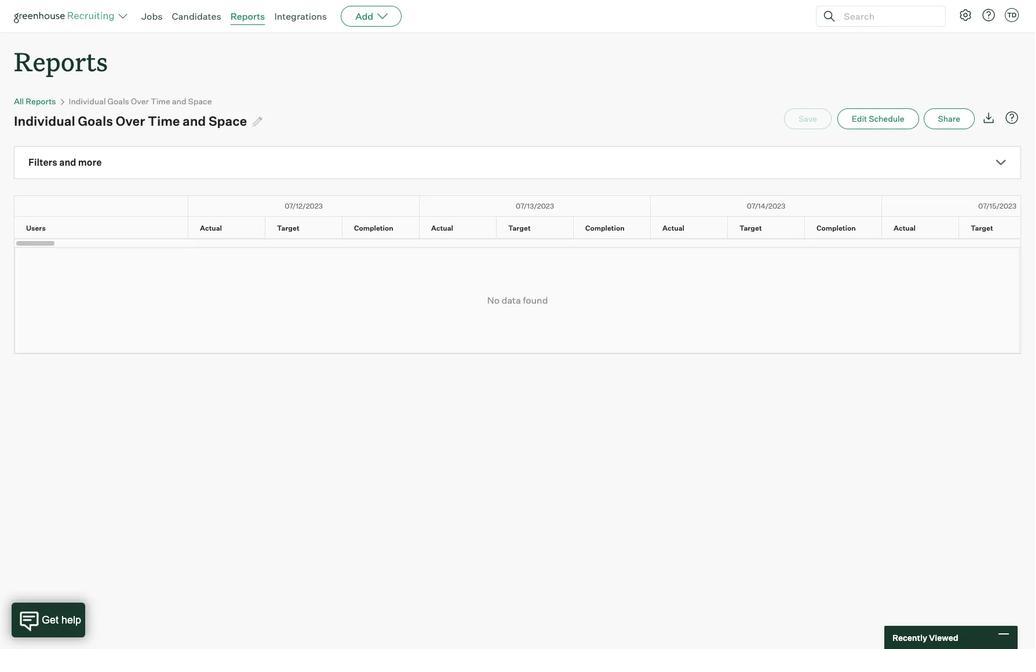 Task type: vqa. For each thing, say whether or not it's contained in the screenshot.
second 11:01 from the bottom of the page
no



Task type: locate. For each thing, give the bounding box(es) containing it.
1 vertical spatial reports
[[14, 44, 108, 78]]

0 horizontal spatial completion column header
[[343, 217, 430, 238]]

all reports
[[14, 96, 56, 106]]

completion column header
[[343, 217, 430, 238], [574, 217, 661, 238], [805, 217, 892, 238]]

2 horizontal spatial target column header
[[728, 217, 815, 238]]

all
[[14, 96, 24, 106]]

target down 07/15/2023
[[971, 224, 994, 233]]

0 vertical spatial reports
[[231, 10, 265, 22]]

2 completion column header from the left
[[574, 217, 661, 238]]

2 completion from the left
[[586, 224, 625, 233]]

Search text field
[[841, 8, 935, 25]]

grid
[[14, 196, 1036, 248]]

integrations link
[[275, 10, 327, 22]]

reports right all
[[26, 96, 56, 106]]

add
[[356, 10, 374, 22]]

actual column header
[[188, 217, 275, 238], [420, 217, 507, 238], [651, 217, 738, 238], [883, 217, 970, 238]]

target column header down '07/12/2023'
[[266, 217, 353, 238]]

completion
[[354, 224, 394, 233], [586, 224, 625, 233], [817, 224, 856, 233]]

2 horizontal spatial completion column header
[[805, 217, 892, 238]]

column header
[[14, 196, 188, 216]]

0 vertical spatial row
[[14, 196, 1036, 216]]

1 completion from the left
[[354, 224, 394, 233]]

3 completion from the left
[[817, 224, 856, 233]]

3 completion column header from the left
[[805, 217, 892, 238]]

reports right candidates
[[231, 10, 265, 22]]

1 vertical spatial time
[[148, 113, 180, 129]]

2 vertical spatial reports
[[26, 96, 56, 106]]

3 target column header from the left
[[728, 217, 815, 238]]

more
[[78, 157, 102, 168]]

1 vertical spatial over
[[116, 113, 145, 129]]

space
[[188, 96, 212, 106], [209, 113, 247, 129]]

1 vertical spatial row
[[14, 217, 1036, 238]]

2 horizontal spatial completion
[[817, 224, 856, 233]]

candidates
[[172, 10, 221, 22]]

0 vertical spatial time
[[151, 96, 170, 106]]

and
[[172, 96, 186, 106], [183, 113, 206, 129], [59, 157, 76, 168]]

faq image
[[1006, 111, 1019, 125]]

time
[[151, 96, 170, 106], [148, 113, 180, 129]]

0 horizontal spatial completion
[[354, 224, 394, 233]]

reports link
[[231, 10, 265, 22]]

individual
[[69, 96, 106, 106], [14, 113, 75, 129]]

all reports link
[[14, 96, 56, 106]]

1 target from the left
[[277, 224, 300, 233]]

individual right all reports link
[[69, 96, 106, 106]]

td button
[[1003, 6, 1022, 24]]

0 horizontal spatial target column header
[[266, 217, 353, 238]]

configure image
[[959, 8, 973, 22]]

3 actual column header from the left
[[651, 217, 738, 238]]

row containing users
[[14, 217, 1036, 238]]

target down '07/14/2023'
[[740, 224, 762, 233]]

filters and more
[[28, 157, 102, 168]]

over
[[131, 96, 149, 106], [116, 113, 145, 129]]

td button
[[1006, 8, 1019, 22]]

reports
[[231, 10, 265, 22], [14, 44, 108, 78], [26, 96, 56, 106]]

download image
[[982, 111, 996, 125]]

1 vertical spatial space
[[209, 113, 247, 129]]

1 vertical spatial individual goals over time and space
[[14, 113, 247, 129]]

target down 07/13/2023
[[509, 224, 531, 233]]

data
[[502, 295, 521, 306]]

1 horizontal spatial completion
[[586, 224, 625, 233]]

reports down greenhouse recruiting image
[[14, 44, 108, 78]]

2 target from the left
[[509, 224, 531, 233]]

0 vertical spatial space
[[188, 96, 212, 106]]

individual goals over time and space link
[[69, 96, 212, 106]]

share button
[[924, 109, 975, 129]]

1 horizontal spatial completion column header
[[574, 217, 661, 238]]

target down '07/12/2023'
[[277, 224, 300, 233]]

4 actual column header from the left
[[883, 217, 970, 238]]

column header inside grid
[[14, 196, 188, 216]]

individual goals over time and space
[[69, 96, 212, 106], [14, 113, 247, 129]]

individual down all reports link
[[14, 113, 75, 129]]

1 row from the top
[[14, 196, 1036, 216]]

goals
[[108, 96, 129, 106], [78, 113, 113, 129]]

1 target column header from the left
[[266, 217, 353, 238]]

0 vertical spatial over
[[131, 96, 149, 106]]

0 vertical spatial goals
[[108, 96, 129, 106]]

2 actual column header from the left
[[420, 217, 507, 238]]

candidates link
[[172, 10, 221, 22]]

1 horizontal spatial target column header
[[497, 217, 584, 238]]

target
[[277, 224, 300, 233], [509, 224, 531, 233], [740, 224, 762, 233], [971, 224, 994, 233]]

row
[[14, 196, 1036, 216], [14, 217, 1036, 238]]

2 row from the top
[[14, 217, 1036, 238]]

users
[[26, 224, 46, 233]]

target column header
[[266, 217, 353, 238], [497, 217, 584, 238], [728, 217, 815, 238]]

target column header down 07/13/2023
[[497, 217, 584, 238]]

2 target column header from the left
[[497, 217, 584, 238]]

actual
[[200, 224, 222, 233], [431, 224, 453, 233], [663, 224, 685, 233], [894, 224, 916, 233]]

target column header down '07/14/2023'
[[728, 217, 815, 238]]

3 actual from the left
[[663, 224, 685, 233]]

td
[[1008, 11, 1017, 19]]



Task type: describe. For each thing, give the bounding box(es) containing it.
save and schedule this report to revisit it! element
[[785, 109, 838, 129]]

users column header
[[14, 217, 198, 238]]

found
[[523, 295, 548, 306]]

0 vertical spatial individual goals over time and space
[[69, 96, 212, 106]]

add button
[[341, 6, 402, 27]]

edit schedule button
[[838, 109, 919, 129]]

row containing 07/12/2023
[[14, 196, 1036, 216]]

07/12/2023
[[285, 202, 323, 211]]

2 actual from the left
[[431, 224, 453, 233]]

1 completion column header from the left
[[343, 217, 430, 238]]

filters
[[28, 157, 57, 168]]

4 target from the left
[[971, 224, 994, 233]]

jobs link
[[141, 10, 163, 22]]

edit schedule
[[852, 114, 905, 124]]

1 actual column header from the left
[[188, 217, 275, 238]]

07/15/2023
[[979, 202, 1017, 211]]

3 target from the left
[[740, 224, 762, 233]]

viewed
[[930, 633, 959, 643]]

integrations
[[275, 10, 327, 22]]

07/13/2023
[[516, 202, 554, 211]]

1 vertical spatial individual
[[14, 113, 75, 129]]

1 actual from the left
[[200, 224, 222, 233]]

no
[[487, 295, 500, 306]]

07/14/2023
[[747, 202, 786, 211]]

no data found
[[487, 295, 548, 306]]

1 vertical spatial goals
[[78, 113, 113, 129]]

recently viewed
[[893, 633, 959, 643]]

schedule
[[869, 114, 905, 124]]

grid containing 07/12/2023
[[14, 196, 1036, 248]]

share
[[939, 114, 961, 124]]

2 vertical spatial and
[[59, 157, 76, 168]]

0 vertical spatial and
[[172, 96, 186, 106]]

greenhouse recruiting image
[[14, 9, 118, 23]]

recently
[[893, 633, 928, 643]]

0 vertical spatial individual
[[69, 96, 106, 106]]

edit
[[852, 114, 868, 124]]

jobs
[[141, 10, 163, 22]]

4 actual from the left
[[894, 224, 916, 233]]

1 vertical spatial and
[[183, 113, 206, 129]]



